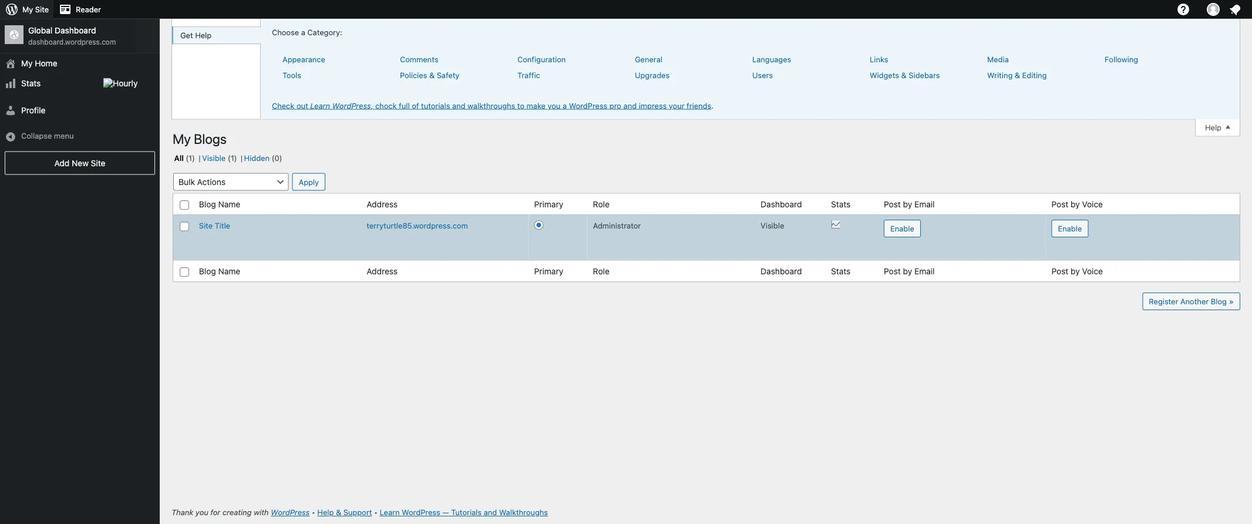 Task type: vqa. For each thing, say whether or not it's contained in the screenshot.
Help
yes



Task type: locate. For each thing, give the bounding box(es) containing it.
1 vertical spatial post by voice
[[1052, 266, 1103, 276]]

1 vertical spatial dashboard
[[761, 199, 802, 209]]

tutorials
[[451, 508, 482, 517]]

2 vertical spatial dashboard
[[761, 266, 802, 276]]

widgets & sidebars link
[[870, 70, 940, 79]]

1 vertical spatial help
[[1205, 123, 1222, 132]]

make
[[527, 101, 546, 110]]

friends
[[687, 101, 712, 110]]

1 address from the top
[[367, 199, 398, 209]]

my site link
[[0, 0, 54, 19]]

1 post by voice from the top
[[1052, 199, 1103, 209]]

help & support link
[[317, 508, 372, 517]]

1 horizontal spatial •
[[374, 508, 378, 517]]

role
[[593, 199, 610, 209], [593, 266, 610, 276]]

2 vertical spatial stats
[[831, 266, 851, 276]]

1 vertical spatial you
[[195, 508, 208, 517]]

administrator
[[593, 221, 641, 230]]

& left support
[[336, 508, 341, 517]]

site left the title
[[199, 221, 213, 230]]

2 email from the top
[[915, 266, 935, 276]]

0 horizontal spatial |
[[199, 153, 201, 162]]

post
[[884, 199, 901, 209], [1052, 199, 1069, 209], [884, 266, 901, 276], [1052, 266, 1069, 276]]

editing
[[1023, 70, 1047, 79]]

1 horizontal spatial a
[[563, 101, 567, 110]]

site up global
[[35, 5, 49, 14]]

my left home
[[21, 58, 33, 68]]

stats down my home
[[21, 79, 41, 88]]

primary
[[534, 199, 563, 209], [534, 266, 563, 276]]

1 vertical spatial address
[[367, 266, 398, 276]]

collapse menu
[[21, 131, 74, 140]]

blog left »
[[1211, 297, 1227, 306]]

my
[[22, 5, 33, 14], [21, 58, 33, 68], [173, 131, 191, 147]]

pro
[[610, 101, 622, 110]]

languages
[[753, 55, 791, 63]]

tools
[[283, 70, 301, 79]]

1 vertical spatial site
[[91, 158, 105, 168]]

site
[[35, 5, 49, 14], [91, 158, 105, 168], [199, 221, 213, 230]]

writing & editing link
[[988, 70, 1047, 79]]

1 name from the top
[[218, 199, 240, 209]]

1 vertical spatial visible
[[761, 221, 784, 230]]

& right widgets
[[901, 70, 907, 79]]

tools link
[[283, 70, 301, 79]]

my home
[[21, 58, 57, 68]]

profile link
[[0, 100, 160, 120]]

wordpress
[[332, 101, 371, 110], [569, 101, 608, 110], [271, 508, 310, 517], [402, 508, 440, 517]]

(1) left hidden
[[228, 153, 237, 162]]

name down the title
[[218, 266, 240, 276]]

1 (1) from the left
[[186, 153, 195, 162]]

0 vertical spatial primary
[[534, 199, 563, 209]]

1 horizontal spatial (1)
[[228, 153, 237, 162]]

global dashboard dashboard.wordpress.com
[[28, 26, 116, 46]]

you
[[548, 101, 561, 110], [195, 508, 208, 517]]

stats down the stats 'image'
[[831, 266, 851, 276]]

1 horizontal spatial you
[[548, 101, 561, 110]]

wordpress link
[[271, 508, 310, 517]]

writing & editing
[[988, 70, 1047, 79]]

& for widgets
[[901, 70, 907, 79]]

another
[[1181, 297, 1209, 306]]

1 role from the top
[[593, 199, 610, 209]]

& left editing
[[1015, 70, 1020, 79]]

0 horizontal spatial (1)
[[186, 153, 195, 162]]

0 vertical spatial post by voice
[[1052, 199, 1103, 209]]

&
[[429, 70, 435, 79], [901, 70, 907, 79], [1015, 70, 1020, 79], [336, 508, 341, 517]]

visible
[[202, 153, 226, 162], [761, 221, 784, 230]]

and
[[452, 101, 466, 110], [624, 101, 637, 110], [484, 508, 497, 517]]

0 vertical spatial voice
[[1082, 199, 1103, 209]]

blog up site title link
[[199, 199, 216, 209]]

thank you for creating with wordpress • help & support • learn wordpress — tutorials and walkthroughs
[[172, 508, 548, 517]]

•
[[312, 508, 315, 517], [374, 508, 378, 517]]

None radio
[[534, 220, 544, 230]]

0 vertical spatial you
[[548, 101, 561, 110]]

address up terryturtle85.wordpress.com
[[367, 199, 398, 209]]

0 vertical spatial a
[[301, 28, 305, 36]]

creating
[[223, 508, 252, 517]]

0 vertical spatial post by email
[[884, 199, 935, 209]]

2 vertical spatial my
[[173, 131, 191, 147]]

1 vertical spatial email
[[915, 266, 935, 276]]

stats up the stats 'image'
[[831, 199, 851, 209]]

you right "make"
[[548, 101, 561, 110]]

my site
[[22, 5, 49, 14]]

terryturtle85.wordpress.com
[[367, 221, 468, 230]]

address down terryturtle85.wordpress.com
[[367, 266, 398, 276]]

bell image
[[1228, 3, 1238, 12]]

2 post by voice from the top
[[1052, 266, 1103, 276]]

help inside dropdown button
[[1205, 123, 1222, 132]]

0 vertical spatial dashboard
[[55, 26, 96, 35]]

media link
[[988, 55, 1009, 63]]

users link
[[753, 70, 773, 79]]

a
[[301, 28, 305, 36], [563, 101, 567, 110]]

all
[[174, 153, 184, 162]]

my inside my home link
[[21, 58, 33, 68]]

post by email
[[884, 199, 935, 209], [884, 266, 935, 276]]

stats image
[[831, 220, 841, 229]]

to
[[517, 101, 525, 110]]

role up administrator
[[593, 199, 610, 209]]

1 vertical spatial voice
[[1082, 266, 1103, 276]]

0 vertical spatial learn
[[310, 101, 330, 110]]

(1)
[[186, 153, 195, 162], [228, 153, 237, 162]]

• right wordpress link
[[312, 508, 315, 517]]

2 vertical spatial site
[[199, 221, 213, 230]]

reader
[[76, 5, 101, 14]]

2 horizontal spatial help
[[1205, 123, 1222, 132]]

| left hidden
[[241, 153, 243, 162]]

my up global
[[22, 5, 33, 14]]

address
[[367, 199, 398, 209], [367, 266, 398, 276]]

0 vertical spatial visible
[[202, 153, 226, 162]]

stats inside main menu navigation
[[21, 79, 41, 88]]

,
[[371, 101, 373, 110]]

add new site link
[[5, 151, 155, 175]]

name up the title
[[218, 199, 240, 209]]

2 post by email from the top
[[884, 266, 935, 276]]

traffic
[[518, 70, 540, 79]]

blogs
[[194, 131, 227, 147]]

site right the new
[[91, 158, 105, 168]]

0 vertical spatial site
[[35, 5, 49, 14]]

get
[[180, 31, 193, 40]]

0 vertical spatial address
[[367, 199, 398, 209]]

& for policies
[[429, 70, 435, 79]]

0 horizontal spatial •
[[312, 508, 315, 517]]

0 horizontal spatial site
[[35, 5, 49, 14]]

upgrades
[[635, 70, 670, 79]]

1 horizontal spatial visible
[[761, 221, 784, 230]]

languages link
[[753, 55, 791, 63]]

stats
[[21, 79, 41, 88], [831, 199, 851, 209], [831, 266, 851, 276]]

blog down site title link
[[199, 266, 216, 276]]

1 horizontal spatial |
[[241, 153, 243, 162]]

0 vertical spatial email
[[915, 199, 935, 209]]

2 name from the top
[[218, 266, 240, 276]]

0 horizontal spatial you
[[195, 508, 208, 517]]

a right "make"
[[563, 101, 567, 110]]

1 vertical spatial learn
[[380, 508, 400, 517]]

2 horizontal spatial site
[[199, 221, 213, 230]]

register another blog » link
[[1143, 293, 1241, 310]]

1 vertical spatial role
[[593, 266, 610, 276]]

help
[[195, 31, 212, 40], [1205, 123, 1222, 132], [317, 508, 334, 517]]

0 horizontal spatial help
[[195, 31, 212, 40]]

0 vertical spatial help
[[195, 31, 212, 40]]

1 horizontal spatial site
[[91, 158, 105, 168]]

0 vertical spatial stats
[[21, 79, 41, 88]]

blog name down the title
[[199, 266, 240, 276]]

new
[[72, 158, 89, 168]]

learn
[[310, 101, 330, 110], [380, 508, 400, 517]]

1 vertical spatial blog
[[199, 266, 216, 276]]

| down 'my blogs'
[[199, 153, 201, 162]]

None submit
[[292, 173, 326, 191], [884, 220, 921, 237], [1052, 220, 1089, 237], [292, 173, 326, 191], [884, 220, 921, 237], [1052, 220, 1089, 237]]

by
[[903, 199, 912, 209], [1071, 199, 1080, 209], [903, 266, 912, 276], [1071, 266, 1080, 276]]

1 vertical spatial post by email
[[884, 266, 935, 276]]

0 vertical spatial role
[[593, 199, 610, 209]]

post by voice
[[1052, 199, 1103, 209], [1052, 266, 1103, 276]]

my inside my site link
[[22, 5, 33, 14]]

wordpress left chock on the left
[[332, 101, 371, 110]]

1 post by email from the top
[[884, 199, 935, 209]]

upgrades link
[[635, 70, 670, 79]]

comments link
[[400, 55, 438, 63]]

widgets
[[870, 70, 899, 79]]

0 vertical spatial my
[[22, 5, 33, 14]]

1 vertical spatial blog name
[[199, 266, 240, 276]]

voice
[[1082, 199, 1103, 209], [1082, 266, 1103, 276]]

wordpress right the with
[[271, 508, 310, 517]]

(1) right all
[[186, 153, 195, 162]]

0 vertical spatial name
[[218, 199, 240, 209]]

walkthroughs
[[468, 101, 515, 110]]

0 vertical spatial blog name
[[199, 199, 240, 209]]

1 vertical spatial primary
[[534, 266, 563, 276]]

1 horizontal spatial learn
[[380, 508, 400, 517]]

2 vertical spatial blog
[[1211, 297, 1227, 306]]

my up all
[[173, 131, 191, 147]]

None checkbox
[[180, 200, 189, 210], [180, 222, 189, 231], [180, 267, 189, 277], [180, 200, 189, 210], [180, 222, 189, 231], [180, 267, 189, 277]]

& for writing
[[1015, 70, 1020, 79]]

1 vertical spatial name
[[218, 266, 240, 276]]

media
[[988, 55, 1009, 63]]

links link
[[870, 55, 888, 63]]

blog name up the title
[[199, 199, 240, 209]]

learn right out
[[310, 101, 330, 110]]

0 horizontal spatial learn
[[310, 101, 330, 110]]

a right choose
[[301, 28, 305, 36]]

for
[[211, 508, 220, 517]]

you left for
[[195, 508, 208, 517]]

email
[[915, 199, 935, 209], [915, 266, 935, 276]]

role down administrator
[[593, 266, 610, 276]]

stats link
[[0, 74, 160, 94]]

register
[[1149, 297, 1179, 306]]

learn right support
[[380, 508, 400, 517]]

1 vertical spatial my
[[21, 58, 33, 68]]

• right support
[[374, 508, 378, 517]]

& left safety
[[429, 70, 435, 79]]

blog inside "link"
[[1211, 297, 1227, 306]]

choose a category:
[[272, 28, 342, 36]]

my home link
[[0, 53, 160, 74]]

2 vertical spatial help
[[317, 508, 334, 517]]



Task type: describe. For each thing, give the bounding box(es) containing it.
2 address from the top
[[367, 266, 398, 276]]

chock
[[375, 101, 397, 110]]

policies & safety
[[400, 70, 460, 79]]

global
[[28, 26, 52, 35]]

your
[[669, 101, 685, 110]]

site inside toolbar navigation
[[35, 5, 49, 14]]

policies & safety link
[[400, 70, 460, 79]]

my for my site
[[22, 5, 33, 14]]

menu
[[54, 131, 74, 140]]

users
[[753, 70, 773, 79]]

toolbar navigation
[[0, 0, 1245, 19]]

register another blog »
[[1149, 297, 1234, 306]]

main menu navigation
[[0, 0, 160, 524]]

reader link
[[54, 0, 106, 19]]

category:
[[307, 28, 342, 36]]

comments
[[400, 55, 438, 63]]

(0)
[[272, 153, 282, 162]]

learn wordpress — tutorials and walkthroughs link
[[380, 508, 548, 517]]

dashboard.wordpress.com
[[28, 38, 116, 46]]

wordpress left —
[[402, 508, 440, 517]]

learn inside contextual help tab element
[[310, 101, 330, 110]]

my for my home
[[21, 58, 33, 68]]

my for my blogs
[[173, 131, 191, 147]]

check
[[272, 101, 295, 110]]

—
[[443, 508, 449, 517]]

1 blog name from the top
[[199, 199, 240, 209]]

title
[[215, 221, 230, 230]]

1 horizontal spatial help
[[317, 508, 334, 517]]

with
[[254, 508, 269, 517]]

0 horizontal spatial a
[[301, 28, 305, 36]]

my blogs
[[173, 131, 227, 147]]

walkthroughs
[[499, 508, 548, 517]]

2 primary from the top
[[534, 266, 563, 276]]

site title link
[[199, 221, 230, 230]]

you inside contextual help tab element
[[548, 101, 561, 110]]

appearance link
[[283, 55, 325, 63]]

appearance
[[283, 55, 325, 63]]

hourly views image
[[103, 78, 150, 90]]

add
[[54, 158, 70, 168]]

profile
[[21, 105, 45, 115]]

1 primary from the top
[[534, 199, 563, 209]]

widgets & sidebars
[[870, 70, 940, 79]]

following
[[1105, 55, 1139, 63]]

hidden
[[244, 153, 270, 162]]

2 • from the left
[[374, 508, 378, 517]]

site inside main menu navigation
[[91, 158, 105, 168]]

following link
[[1105, 55, 1139, 63]]

check out learn wordpress , chock full of tutorials and walkthroughs to make you a wordpress pro and impress your friends .
[[272, 101, 714, 110]]

configuration
[[518, 55, 566, 63]]

thank
[[172, 508, 193, 517]]

1 email from the top
[[915, 199, 935, 209]]

traffic link
[[518, 70, 540, 79]]

1 • from the left
[[312, 508, 315, 517]]

policies
[[400, 70, 427, 79]]

general
[[635, 55, 663, 63]]

dashboard inside global dashboard dashboard.wordpress.com
[[55, 26, 96, 35]]

choose
[[272, 28, 299, 36]]

general link
[[635, 55, 663, 63]]

help inside 'link'
[[195, 31, 212, 40]]

get help link
[[173, 26, 261, 44]]

2 role from the top
[[593, 266, 610, 276]]

collapse menu button
[[0, 127, 160, 147]]

collapse
[[21, 131, 52, 140]]

1 voice from the top
[[1082, 199, 1103, 209]]

terryturtle85.wordpress.com link
[[367, 221, 468, 230]]

0 vertical spatial blog
[[199, 199, 216, 209]]

1 horizontal spatial and
[[484, 508, 497, 517]]

1 | from the left
[[199, 153, 201, 162]]

2 horizontal spatial and
[[624, 101, 637, 110]]

home
[[35, 58, 57, 68]]

impress
[[639, 101, 667, 110]]

writing
[[988, 70, 1013, 79]]

2 blog name from the top
[[199, 266, 240, 276]]

2 (1) from the left
[[228, 153, 237, 162]]

all (1) | visible (1) | hidden (0)
[[174, 153, 282, 162]]

out
[[297, 101, 308, 110]]

support
[[343, 508, 372, 517]]

help button
[[1195, 119, 1241, 137]]

0 horizontal spatial and
[[452, 101, 466, 110]]

0 horizontal spatial visible
[[202, 153, 226, 162]]

safety
[[437, 70, 460, 79]]

add new site
[[54, 158, 105, 168]]

get help
[[180, 31, 212, 40]]

full
[[399, 101, 410, 110]]

tutorials
[[421, 101, 450, 110]]

1 vertical spatial a
[[563, 101, 567, 110]]

site title
[[199, 221, 230, 230]]

2 | from the left
[[241, 153, 243, 162]]

links
[[870, 55, 888, 63]]

contextual help tab element
[[172, 19, 1240, 119]]

»
[[1229, 297, 1234, 306]]

sidebars
[[909, 70, 940, 79]]

1 vertical spatial stats
[[831, 199, 851, 209]]

wordpress left 'pro'
[[569, 101, 608, 110]]

configuration link
[[518, 55, 566, 63]]

2 voice from the top
[[1082, 266, 1103, 276]]



